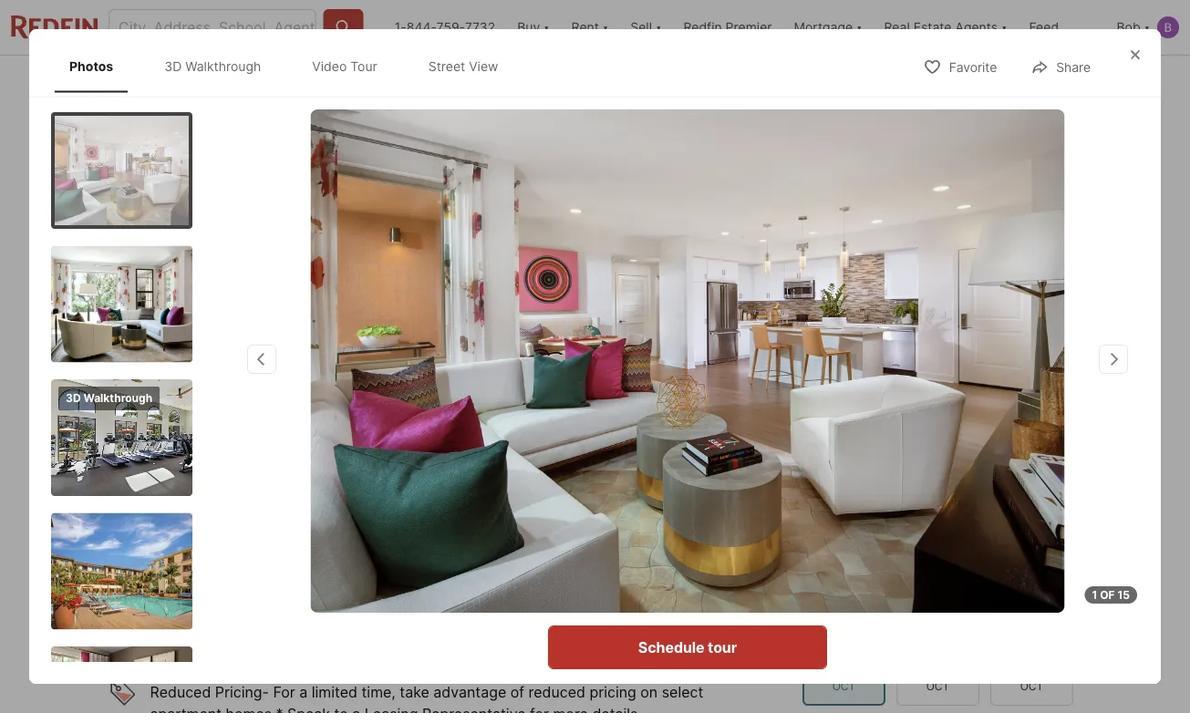 Task type: vqa. For each thing, say whether or not it's contained in the screenshot.
12855
yes



Task type: locate. For each thing, give the bounding box(es) containing it.
oct inside friday 27 oct
[[832, 680, 855, 693]]

video up 12855
[[326, 422, 362, 438]]

1- up baths
[[364, 526, 383, 552]]

tour right schedule
[[708, 639, 737, 656]]

0 horizontal spatial tour
[[350, 58, 377, 74]]

montecito
[[259, 492, 332, 509], [799, 515, 890, 537]]

details.
[[592, 705, 642, 713]]

video for video tour
[[312, 58, 347, 74]]

street down '1-844-759-7732'
[[429, 58, 465, 74]]

search
[[163, 73, 207, 89]]

view down 7732
[[469, 58, 498, 74]]

3d walkthrough inside button
[[162, 422, 262, 438]]

3d walkthrough for tab list containing photos
[[164, 58, 261, 74]]

friday 27 oct
[[825, 631, 863, 693]]

0 vertical spatial tour
[[1044, 571, 1065, 584]]

vista inside tour villas at playa vista - montecito
[[971, 488, 1018, 510]]

12855
[[339, 492, 382, 509]]

1 vertical spatial view
[[467, 422, 498, 438]]

tour for tour in person
[[842, 571, 867, 584]]

1 horizontal spatial montecito
[[799, 515, 890, 537]]

2 up baths
[[383, 526, 396, 552]]

street view tab
[[414, 44, 513, 89]]

video down submit search image
[[312, 58, 347, 74]]

0 vertical spatial 3d walkthrough
[[164, 58, 261, 74]]

,
[[463, 492, 467, 509], [554, 492, 558, 509]]

2 tab from the left
[[601, 59, 689, 103]]

- down 3d walkthrough button
[[249, 492, 256, 509]]

tab list down 844-
[[106, 56, 704, 103]]

street view inside button
[[426, 422, 498, 438]]

1 horizontal spatial at
[[897, 488, 915, 510]]

tour inside tour villas at playa vista - montecito
[[799, 488, 839, 510]]

tab list containing search
[[106, 56, 704, 103]]

tour
[[244, 127, 274, 140]]

0 horizontal spatial 1-
[[285, 526, 305, 552]]

1- up beds
[[285, 526, 305, 552]]

0 vertical spatial street
[[429, 58, 465, 74]]

montecito up "tour in person" option
[[799, 515, 890, 537]]

1 tab from the left
[[502, 59, 601, 103]]

photos
[[1011, 422, 1054, 438]]

0 vertical spatial view
[[469, 58, 498, 74]]

1 2 from the left
[[305, 526, 318, 552]]

playa up person
[[919, 488, 967, 510]]

2
[[305, 526, 318, 552], [383, 526, 396, 552]]

, left ca
[[554, 492, 558, 509]]

0 horizontal spatial 2
[[305, 526, 318, 552]]

1- inside 1-2 baths
[[364, 526, 383, 552]]

tour in person
[[842, 571, 919, 584]]

video inside button
[[326, 422, 362, 438]]

a right to
[[352, 705, 361, 713]]

fees tab
[[433, 59, 502, 103]]

0 horizontal spatial of
[[511, 683, 525, 701]]

0 vertical spatial street view
[[429, 58, 498, 74]]

1 vertical spatial tour
[[799, 488, 839, 510]]

1-2 beds
[[285, 526, 320, 572]]

3d walkthrough for 3d walkthrough button
[[162, 422, 262, 438]]

share
[[1057, 60, 1091, 75], [1034, 73, 1069, 88]]

1 horizontal spatial of
[[1100, 588, 1115, 602]]

1 vertical spatial a
[[352, 705, 361, 713]]

rd
[[444, 492, 463, 509]]

playa up "$4,380+"
[[167, 492, 205, 509]]

montecito up the 1-2 beds
[[259, 492, 332, 509]]

2 horizontal spatial oct
[[1020, 680, 1043, 693]]

at up "$4,380+"
[[149, 492, 163, 509]]

villas
[[844, 488, 893, 510], [106, 492, 146, 509]]

walkthrough
[[185, 58, 261, 74], [83, 391, 152, 405], [182, 422, 262, 438]]

1 horizontal spatial vista
[[971, 488, 1018, 510]]

tab list inside "schedule tour" dialog
[[51, 40, 531, 93]]

0 horizontal spatial oct
[[832, 680, 855, 693]]

vista down 3d walkthrough button
[[208, 492, 246, 509]]

pricing
[[590, 683, 637, 701]]

2 for 1-2 baths
[[383, 526, 396, 552]]

2 inside 1-2 baths
[[383, 526, 396, 552]]

tour right guided
[[1044, 571, 1065, 584]]

street inside tab
[[429, 58, 465, 74]]

1 vertical spatial montecito
[[799, 515, 890, 537]]

3d
[[164, 58, 182, 74], [179, 127, 194, 140], [66, 391, 81, 405], [162, 422, 179, 438]]

1 horizontal spatial -
[[1022, 488, 1031, 510]]

villas up "$4,380+"
[[106, 492, 146, 509]]

3d inside button
[[162, 422, 179, 438]]

1 oct from the left
[[832, 680, 855, 693]]

1-2 baths
[[364, 526, 403, 572]]

tab
[[502, 59, 601, 103], [601, 59, 689, 103]]

tour in person option
[[799, 555, 939, 600]]

share button
[[1016, 48, 1106, 85], [993, 61, 1084, 98]]

0 vertical spatial a
[[299, 683, 308, 701]]

1 horizontal spatial tour
[[1044, 571, 1065, 584]]

walkthrough for 3d walkthrough button
[[182, 422, 262, 438]]

1 horizontal spatial tour
[[799, 488, 839, 510]]

0 horizontal spatial tour
[[708, 639, 737, 656]]

1 horizontal spatial 1-
[[364, 526, 383, 552]]

1- left 759-
[[395, 20, 407, 35]]

montecito inside tour villas at playa vista - montecito
[[799, 515, 890, 537]]

street view
[[429, 58, 498, 74], [426, 422, 498, 438]]

City, Address, School, Agent, ZIP search field
[[109, 9, 316, 46]]

at
[[897, 488, 915, 510], [149, 492, 163, 509]]

tour
[[1044, 571, 1065, 584], [708, 639, 737, 656]]

out
[[949, 73, 970, 88]]

schedule tour button
[[548, 626, 827, 670]]

14 photos
[[993, 422, 1054, 438]]

- inside tour villas at playa vista - montecito
[[1022, 488, 1031, 510]]

redfin premier button
[[673, 0, 783, 55]]

tour
[[350, 58, 377, 74], [799, 488, 839, 510], [842, 571, 867, 584]]

vista down "14"
[[971, 488, 1018, 510]]

2 vertical spatial tour
[[842, 571, 867, 584]]

tab down redfin
[[601, 59, 689, 103]]

oct
[[832, 680, 855, 693], [926, 680, 949, 693], [1020, 680, 1043, 693]]

2 inside the 1-2 beds
[[305, 526, 318, 552]]

1- inside the 1-2 beds
[[285, 526, 305, 552]]

view up los
[[467, 422, 498, 438]]

1 horizontal spatial ,
[[554, 492, 558, 509]]

1 horizontal spatial oct
[[926, 680, 949, 693]]

leasing
[[365, 705, 418, 713]]

a
[[299, 683, 308, 701], [352, 705, 361, 713]]

2 vertical spatial 3d walkthrough
[[162, 422, 262, 438]]

share down feed button
[[1057, 60, 1091, 75]]

- down 14 photos
[[1022, 488, 1031, 510]]

street view down 759-
[[429, 58, 498, 74]]

3d walkthrough inside "tab"
[[164, 58, 261, 74]]

sq
[[447, 555, 465, 572]]

favorite button
[[908, 48, 1013, 85]]

1- for 1-844-759-7732
[[395, 20, 407, 35]]

list box
[[799, 555, 1084, 600]]

tour inside option
[[1044, 571, 1065, 584]]

tab list containing photos
[[51, 40, 531, 93]]

person
[[882, 571, 919, 584]]

0 vertical spatial tour
[[350, 58, 377, 74]]

share down feed
[[1034, 73, 1069, 88]]

0 horizontal spatial -
[[249, 492, 256, 509]]

in
[[869, 571, 879, 584]]

2 vertical spatial walkthrough
[[182, 422, 262, 438]]

video button
[[285, 412, 377, 449]]

video tour tab
[[298, 44, 392, 89]]

pet friendly
[[117, 613, 179, 626]]

1 horizontal spatial playa
[[919, 488, 967, 510]]

1 horizontal spatial villas
[[844, 488, 893, 510]]

2 2 from the left
[[383, 526, 396, 552]]

1 vertical spatial street view
[[426, 422, 498, 438]]

938-
[[447, 526, 498, 552]]

2 oct from the left
[[926, 680, 949, 693]]

$4,380+
[[106, 526, 196, 552]]

1 vertical spatial of
[[511, 683, 525, 701]]

1 vertical spatial street
[[426, 422, 464, 438]]

schedule tour dialog
[[29, 29, 1161, 713]]

2 for 1-2 beds
[[305, 526, 318, 552]]

1- for 1-2 baths
[[364, 526, 383, 552]]

tab list
[[51, 40, 531, 93], [106, 56, 704, 103]]

overview
[[247, 73, 306, 89]]

tour inside option
[[842, 571, 867, 584]]

3d walkthrough
[[164, 58, 261, 74], [66, 391, 152, 405], [162, 422, 262, 438]]

villas up "tour in person" option
[[844, 488, 893, 510]]

1 vertical spatial video
[[326, 422, 362, 438]]

image image
[[106, 107, 791, 463], [799, 107, 1084, 281], [55, 115, 189, 225], [51, 245, 192, 362], [799, 289, 1084, 463], [51, 379, 192, 496], [51, 513, 192, 629]]

user photo image
[[1158, 16, 1179, 38]]

video
[[312, 58, 347, 74], [326, 422, 362, 438]]

oct button
[[987, 615, 1080, 706], [990, 618, 1073, 706]]

1-844-759-7732
[[395, 20, 495, 35]]

a up the speak
[[299, 683, 308, 701]]

0 vertical spatial montecito
[[259, 492, 332, 509]]

1 horizontal spatial a
[[352, 705, 361, 713]]

walkthrough inside "tab"
[[185, 58, 261, 74]]

0 horizontal spatial ,
[[463, 492, 467, 509]]

, left los
[[463, 492, 467, 509]]

tab list down submit search image
[[51, 40, 531, 93]]

1 vertical spatial tour
[[708, 639, 737, 656]]

1- for 1-2 beds
[[285, 526, 305, 552]]

street view up rd
[[426, 422, 498, 438]]

at up person
[[897, 488, 915, 510]]

2 horizontal spatial tour
[[842, 571, 867, 584]]

street inside button
[[426, 422, 464, 438]]

representative
[[422, 705, 526, 713]]

3d walkthrough tab
[[150, 44, 276, 89]]

1 horizontal spatial 2
[[383, 526, 396, 552]]

redfin premier
[[684, 20, 772, 35]]

1-
[[395, 20, 407, 35], [285, 526, 305, 552], [364, 526, 383, 552]]

0 vertical spatial walkthrough
[[185, 58, 261, 74]]

vista
[[971, 488, 1018, 510], [208, 492, 246, 509]]

video tour
[[312, 58, 377, 74]]

2 horizontal spatial 1-
[[395, 20, 407, 35]]

2 up beds
[[305, 526, 318, 552]]

video inside 'tab'
[[312, 58, 347, 74]]

of right 1
[[1100, 588, 1115, 602]]

-
[[1022, 488, 1031, 510], [249, 492, 256, 509]]

walkthrough inside button
[[182, 422, 262, 438]]

street up rd
[[426, 422, 464, 438]]

tour for tour villas at playa vista - montecito
[[799, 488, 839, 510]]

tab right the fees at the top of the page
[[502, 59, 601, 103]]

video for video
[[326, 422, 362, 438]]

0 vertical spatial of
[[1100, 588, 1115, 602]]

walkthrough for tab list containing photos
[[185, 58, 261, 74]]

0 horizontal spatial playa
[[167, 492, 205, 509]]

search link
[[126, 70, 207, 92]]

of left reduced
[[511, 683, 525, 701]]

759-
[[436, 20, 465, 35]]

tour inside 'tab'
[[350, 58, 377, 74]]

0 vertical spatial video
[[312, 58, 347, 74]]



Task type: describe. For each thing, give the bounding box(es) containing it.
3d & video tour
[[179, 127, 274, 140]]

x-out button
[[895, 61, 986, 98]]

photos tab
[[55, 44, 128, 89]]

self guided tour option
[[939, 555, 1084, 600]]

video
[[207, 127, 241, 140]]

pricing-
[[215, 683, 269, 701]]

friday
[[825, 631, 863, 644]]

feed
[[1029, 20, 1059, 35]]

apartment
[[150, 705, 222, 713]]

at inside tour villas at playa vista - montecito
[[897, 488, 915, 510]]

12855 runway rd image
[[310, 109, 1065, 613]]

1 vertical spatial 3d walkthrough
[[66, 391, 152, 405]]

844-
[[407, 20, 437, 35]]

self guided tour
[[982, 571, 1065, 584]]

saturday
[[909, 631, 966, 644]]

x-out
[[936, 73, 970, 88]]

villas at playa vista - montecito 12855 runway rd , los angeles , ca 90094
[[106, 492, 633, 509]]

reduced
[[150, 683, 211, 701]]

1 vertical spatial walkthrough
[[83, 391, 152, 405]]

on
[[641, 683, 658, 701]]

tour inside button
[[708, 639, 737, 656]]

runway
[[386, 492, 440, 509]]

street view button
[[385, 412, 513, 449]]

7732
[[465, 20, 495, 35]]

to
[[334, 705, 348, 713]]

street view inside tab
[[429, 58, 498, 74]]

view inside tab
[[469, 58, 498, 74]]

938-1,431 sq ft
[[447, 526, 552, 572]]

pet
[[117, 613, 134, 626]]

homes.*
[[226, 705, 283, 713]]

2 , from the left
[[554, 492, 558, 509]]

15
[[1118, 588, 1130, 602]]

guided
[[1005, 571, 1041, 584]]

1
[[1092, 588, 1098, 602]]

floor plans
[[347, 73, 413, 89]]

speak
[[287, 705, 330, 713]]

map entry image
[[678, 486, 769, 577]]

deal
[[128, 127, 157, 140]]

27
[[828, 646, 860, 678]]

14
[[993, 422, 1008, 438]]

photos
[[69, 58, 113, 74]]

villas inside tour villas at playa vista - montecito
[[844, 488, 893, 510]]

tour villas at playa vista - montecito
[[799, 488, 1031, 537]]

schedule
[[638, 639, 705, 656]]

angeles
[[499, 492, 554, 509]]

playa inside tour villas at playa vista - montecito
[[919, 488, 967, 510]]

take
[[400, 683, 429, 701]]

1 of 15
[[1092, 588, 1130, 602]]

0 horizontal spatial a
[[299, 683, 308, 701]]

3 oct from the left
[[1020, 680, 1043, 693]]

overview tab
[[227, 59, 326, 103]]

more
[[553, 705, 588, 713]]

0 horizontal spatial villas
[[106, 492, 146, 509]]

feed button
[[1018, 0, 1106, 55]]

view inside button
[[467, 422, 498, 438]]

reduced
[[529, 683, 586, 701]]

friendly
[[138, 613, 179, 626]]

price
[[106, 554, 141, 572]]

fees
[[453, 73, 482, 89]]

redfin
[[684, 20, 722, 35]]

time,
[[362, 683, 396, 701]]

90094
[[587, 492, 633, 509]]

submit search image
[[334, 18, 352, 36]]

for
[[273, 683, 295, 701]]

baths
[[364, 554, 403, 572]]

0 horizontal spatial vista
[[208, 492, 246, 509]]

deal reduced pricing- for a limited time, take advantage of reduced pricing on select apartment homes.* speak to a leasing representative for more details.
[[150, 661, 704, 713]]

x-
[[936, 73, 949, 88]]

&
[[197, 127, 204, 140]]

14 photos button
[[952, 412, 1070, 449]]

$4,380+ price
[[106, 526, 201, 572]]

ca
[[562, 492, 583, 509]]

floor plans tab
[[326, 59, 433, 103]]

beds
[[285, 554, 320, 572]]

deal
[[150, 661, 182, 679]]

patio/balcony
[[249, 613, 320, 626]]

3d inside "tab"
[[164, 58, 182, 74]]

advantage
[[434, 683, 506, 701]]

3d walkthrough button
[[121, 412, 277, 449]]

list box containing tour in person
[[799, 555, 1084, 600]]

self
[[982, 571, 1002, 584]]

1-844-759-7732 link
[[395, 20, 495, 35]]

premier
[[726, 20, 772, 35]]

of inside "schedule tour" dialog
[[1100, 588, 1115, 602]]

plans
[[381, 73, 413, 89]]

1,431
[[498, 526, 552, 552]]

1 , from the left
[[463, 492, 467, 509]]

floor
[[347, 73, 377, 89]]

ft
[[469, 555, 483, 572]]

refrigerator
[[346, 613, 407, 626]]

share inside "schedule tour" dialog
[[1057, 60, 1091, 75]]

0 horizontal spatial at
[[149, 492, 163, 509]]

favorite
[[949, 60, 997, 75]]

schedule tour
[[638, 639, 737, 656]]

for
[[530, 705, 549, 713]]

los
[[470, 492, 495, 509]]

limited
[[312, 683, 358, 701]]

of inside deal reduced pricing- for a limited time, take advantage of reduced pricing on select apartment homes.* speak to a leasing representative for more details.
[[511, 683, 525, 701]]

0 horizontal spatial montecito
[[259, 492, 332, 509]]

select
[[662, 683, 704, 701]]



